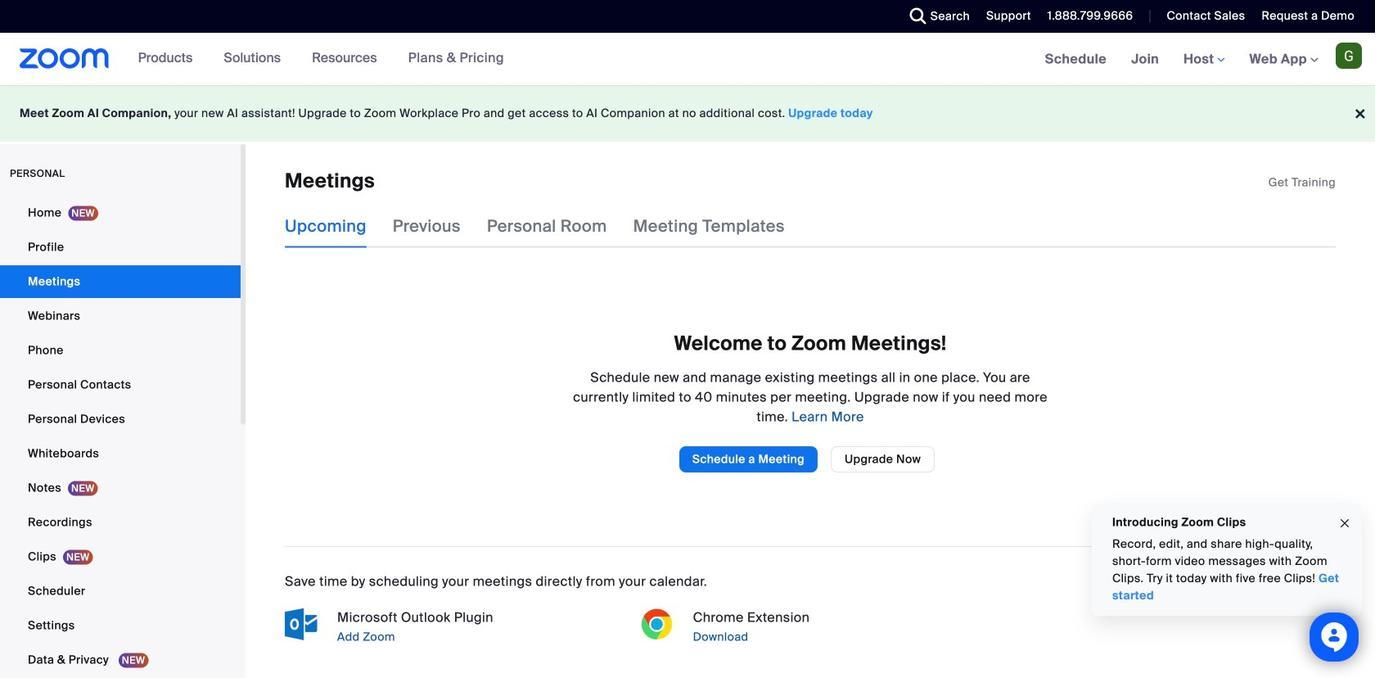 Task type: locate. For each thing, give the bounding box(es) containing it.
meetings navigation
[[1033, 33, 1376, 86]]

close image
[[1339, 514, 1352, 533]]

application
[[1269, 174, 1336, 191]]

footer
[[0, 85, 1376, 142]]

product information navigation
[[126, 33, 517, 85]]

tabs of meeting tab list
[[285, 205, 811, 248]]

zoom logo image
[[20, 48, 109, 69]]

banner
[[0, 33, 1376, 86]]

personal menu menu
[[0, 197, 241, 678]]



Task type: vqa. For each thing, say whether or not it's contained in the screenshot.
leftmost Show options icon
no



Task type: describe. For each thing, give the bounding box(es) containing it.
profile picture image
[[1336, 43, 1363, 69]]



